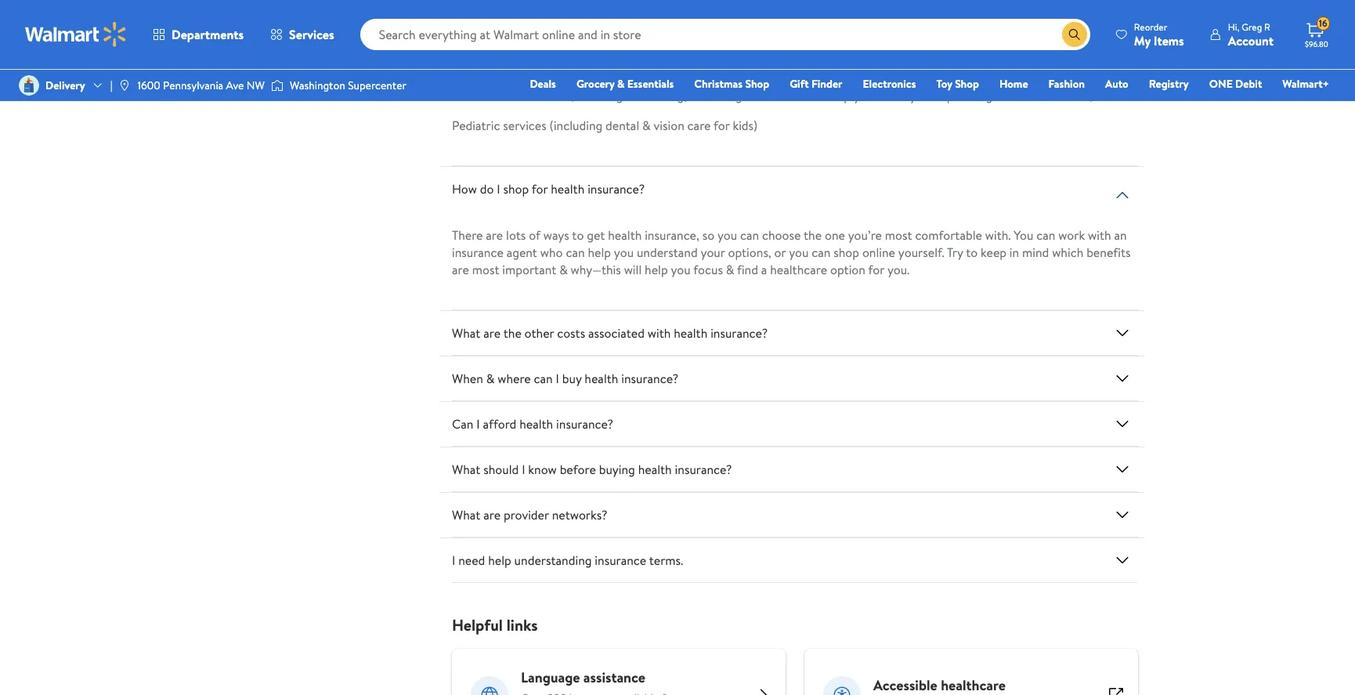 Task type: locate. For each thing, give the bounding box(es) containing it.
will
[[624, 261, 642, 278]]

who
[[541, 244, 563, 261]]

your
[[701, 244, 725, 261]]

health right "get"
[[608, 227, 642, 244]]

psychiatric
[[724, 27, 783, 45]]

1 vertical spatial what
[[452, 461, 481, 478]]

a inside there are lots of ways to get health insurance, so you can choose the one you're most comfortable with. you can work with an insurance agent who can help you understand your options, or you can shop online yourself. try to keep in mind which benefits are most important & why—this will help you focus & find a healthcare option for you.
[[762, 261, 768, 278]]

1 vertical spatial shop
[[834, 244, 860, 261]]

for inside there are lots of ways to get health insurance, so you can choose the one you're most comfortable with. you can work with an insurance agent who can help you understand your options, or you can shop online yourself. try to keep in mind which benefits are most important & why—this will help you focus & find a healthcare option for you.
[[869, 261, 885, 278]]

home
[[1000, 76, 1029, 92]]

help right healthy
[[931, 87, 954, 104]]

1 horizontal spatial services
[[452, 10, 497, 27]]

health
[[551, 180, 585, 198], [608, 227, 642, 244], [674, 324, 708, 342], [585, 370, 619, 387], [520, 415, 554, 433], [638, 461, 672, 478]]

0 horizontal spatial insurance
[[452, 244, 504, 261]]

0 vertical spatial an
[[668, 10, 681, 27]]

an inside there are lots of ways to get health insurance, so you can choose the one you're most comfortable with. you can work with an insurance agent who can help you understand your options, or you can shop online yourself. try to keep in mind which benefits are most important & why—this will help you focus & find a healthcare option for you.
[[1115, 227, 1128, 244]]

1 vertical spatial an
[[1115, 227, 1128, 244]]

costs
[[557, 324, 586, 342]]

deals
[[530, 76, 556, 92]]

1 vertical spatial the
[[504, 324, 522, 342]]

kids)
[[733, 117, 758, 134]]

0 horizontal spatial chronic
[[886, 10, 926, 27]]

1600 pennsylvania ave nw
[[138, 78, 265, 93]]

registry link
[[1143, 75, 1197, 92]]

physical
[[1039, 10, 1082, 27]]

1 vertical spatial services
[[503, 117, 547, 134]]

find
[[737, 261, 759, 278]]

can right who
[[566, 244, 585, 261]]

in
[[1010, 244, 1020, 261]]

with right associated
[[648, 324, 671, 342]]

you
[[854, 87, 874, 104], [718, 227, 738, 244], [614, 244, 634, 261], [789, 244, 809, 261], [671, 261, 691, 278]]

what left 'should' on the bottom of page
[[452, 461, 481, 478]]

1 vertical spatial keep
[[981, 244, 1007, 261]]

(including inside services & devices to aid recovery after an injury or help manage a disability or a chronic condition (including physical & occupational therapy, speech language pathology, psychiatric rehabilitation & more)
[[983, 10, 1036, 27]]

why—this
[[571, 261, 621, 278]]

or right the disability
[[862, 10, 874, 27]]

1 shop from the left
[[746, 76, 770, 92]]

electronics
[[863, 76, 917, 92]]

care
[[688, 117, 711, 134]]

are left other
[[484, 324, 501, 342]]

health up ways
[[551, 180, 585, 198]]

& left "more)"
[[861, 27, 869, 45]]

are left provider
[[484, 506, 501, 524]]

& right physical
[[1085, 10, 1094, 27]]

i right do
[[497, 180, 501, 198]]

shop for toy shop
[[956, 76, 980, 92]]

essentials
[[628, 76, 674, 92]]

i left know on the bottom of the page
[[522, 461, 526, 478]]

 image
[[271, 78, 284, 93]]

help inside services & devices to aid recovery after an injury or help manage a disability or a chronic condition (including physical & occupational therapy, speech language pathology, psychiatric rehabilitation & more)
[[731, 10, 755, 27]]

keep inside there are lots of ways to get health insurance, so you can choose the one you're most comfortable with. you can work with an insurance agent who can help you understand your options, or you can shop online yourself. try to keep in mind which benefits are most important & why—this will help you focus & find a healthcare option for you.
[[981, 244, 1007, 261]]

so
[[703, 227, 715, 244]]

the left one
[[804, 227, 822, 244]]

to left aid
[[555, 10, 566, 27]]

can right the 'you'
[[1037, 227, 1056, 244]]

0 vertical spatial shop
[[504, 180, 529, 198]]

0 vertical spatial services
[[524, 87, 567, 104]]

keep left in at the right
[[981, 244, 1007, 261]]

what are provider networks? image
[[1114, 506, 1133, 524]]

an inside services & devices to aid recovery after an injury or help manage a disability or a chronic condition (including physical & occupational therapy, speech language pathology, psychiatric rehabilitation & more)
[[668, 10, 681, 27]]

2 vertical spatial (including
[[550, 117, 603, 134]]

diseases)
[[1046, 87, 1094, 104]]

can left choose
[[741, 227, 760, 244]]

1 horizontal spatial the
[[804, 227, 822, 244]]

0 vertical spatial (including
[[983, 10, 1036, 27]]

services left 'grocery'
[[524, 87, 567, 104]]

0 vertical spatial chronic
[[886, 10, 926, 27]]

chronic left condition at the top of page
[[886, 10, 926, 27]]

2 vertical spatial for
[[869, 261, 885, 278]]

insurance
[[452, 244, 504, 261], [595, 552, 647, 569]]

(including up pediatric services (including dental & vision care for kids)
[[570, 87, 623, 104]]

1 vertical spatial with
[[648, 324, 671, 342]]

16
[[1320, 17, 1328, 30]]

or inside there are lots of ways to get health insurance, so you can choose the one you're most comfortable with. you can work with an insurance agent who can help you understand your options, or you can shop online yourself. try to keep in mind which benefits are most important & why—this will help you focus & find a healthcare option for you.
[[775, 244, 786, 261]]

0 vertical spatial insurance
[[452, 244, 504, 261]]

 image right |
[[119, 79, 131, 92]]

0 horizontal spatial  image
[[19, 75, 39, 96]]

1 what from the top
[[452, 324, 481, 342]]

 image for delivery
[[19, 75, 39, 96]]

for
[[714, 117, 730, 134], [532, 180, 548, 198], [869, 261, 885, 278]]

services up washington
[[289, 26, 334, 43]]

an right after
[[668, 10, 681, 27]]

insurance left terms.
[[595, 552, 647, 569]]

0 vertical spatial the
[[804, 227, 822, 244]]

for up of
[[532, 180, 548, 198]]

what up "when"
[[452, 324, 481, 342]]

departments button
[[140, 16, 257, 53]]

shop inside "link"
[[746, 76, 770, 92]]

electronics link
[[856, 75, 924, 92]]

manage
[[758, 10, 800, 27], [957, 87, 1000, 104]]

1 horizontal spatial an
[[1115, 227, 1128, 244]]

language assistance
[[521, 668, 646, 687]]

0 horizontal spatial services
[[289, 26, 334, 43]]

0 horizontal spatial the
[[504, 324, 522, 342]]

1 horizontal spatial for
[[714, 117, 730, 134]]

or
[[717, 10, 728, 27], [862, 10, 874, 27], [775, 244, 786, 261]]

what up need
[[452, 506, 481, 524]]

insurance?
[[588, 180, 645, 198], [711, 324, 768, 342], [622, 370, 679, 387], [557, 415, 614, 433], [675, 461, 733, 478]]

& left vaccines
[[751, 87, 759, 104]]

items
[[1154, 32, 1185, 49]]

gift
[[790, 76, 809, 92]]

 image
[[19, 75, 39, 96], [119, 79, 131, 92]]

help right injury
[[731, 10, 755, 27]]

r
[[1265, 20, 1271, 33]]

1 vertical spatial chronic
[[1003, 87, 1043, 104]]

2 horizontal spatial for
[[869, 261, 885, 278]]

shop right do
[[504, 180, 529, 198]]

the left other
[[504, 324, 522, 342]]

services down deals
[[503, 117, 547, 134]]

most down there
[[472, 261, 500, 278]]

& left vision
[[643, 117, 651, 134]]

do
[[480, 180, 494, 198]]

how
[[452, 180, 477, 198]]

1 vertical spatial insurance
[[595, 552, 647, 569]]

0 horizontal spatial keep
[[825, 87, 851, 104]]

for left you.
[[869, 261, 885, 278]]

a left the disability
[[803, 10, 809, 27]]

shop right christmas
[[746, 76, 770, 92]]

1 horizontal spatial keep
[[981, 244, 1007, 261]]

0 horizontal spatial shop
[[746, 76, 770, 92]]

for right the care
[[714, 117, 730, 134]]

1 vertical spatial manage
[[957, 87, 1000, 104]]

0 horizontal spatial for
[[532, 180, 548, 198]]

when & where can i buy health insurance?
[[452, 370, 679, 387]]

health inside there are lots of ways to get health insurance, so you can choose the one you're most comfortable with. you can work with an insurance agent who can help you understand your options, or you can shop online yourself. try to keep in mind which benefits are most important & why—this will help you focus & find a healthcare option for you.
[[608, 227, 642, 244]]

delivery
[[45, 78, 85, 93]]

insurance left lots
[[452, 244, 504, 261]]

need
[[459, 552, 485, 569]]

aid
[[569, 10, 585, 27]]

are left lots
[[486, 227, 503, 244]]

where
[[498, 370, 531, 387]]

help
[[731, 10, 755, 27], [931, 87, 954, 104], [588, 244, 611, 261], [645, 261, 668, 278], [488, 552, 512, 569]]

1 horizontal spatial shop
[[834, 244, 860, 261]]

2 vertical spatial what
[[452, 506, 481, 524]]

most right you're
[[886, 227, 913, 244]]

shop
[[504, 180, 529, 198], [834, 244, 860, 261]]

(including down 'grocery'
[[550, 117, 603, 134]]

chronic
[[886, 10, 926, 27], [1003, 87, 1043, 104]]

are for lots
[[486, 227, 503, 244]]

healthy
[[877, 87, 917, 104]]

you left the focus
[[671, 261, 691, 278]]

1 horizontal spatial insurance
[[595, 552, 647, 569]]

focus
[[694, 261, 723, 278]]

what should i know before buying health insurance?
[[452, 461, 733, 478]]

0 horizontal spatial most
[[472, 261, 500, 278]]

keep right gift
[[825, 87, 851, 104]]

chronic left "fashion"
[[1003, 87, 1043, 104]]

1 horizontal spatial  image
[[119, 79, 131, 92]]

help right 'will'
[[645, 261, 668, 278]]

services
[[524, 87, 567, 104], [503, 117, 547, 134]]

what for what are the other costs associated with health insurance?
[[452, 324, 481, 342]]

an down how do i shop for health insurance? "icon"
[[1115, 227, 1128, 244]]

shop right toy
[[956, 76, 980, 92]]

shop left online
[[834, 244, 860, 261]]

0 horizontal spatial an
[[668, 10, 681, 27]]

0 vertical spatial with
[[1089, 227, 1112, 244]]

gift finder link
[[783, 75, 850, 92]]

0 horizontal spatial with
[[648, 324, 671, 342]]

home link
[[993, 75, 1036, 92]]

christmas shop
[[695, 76, 770, 92]]

language assistance. over two hundred languages available for interpretation. image
[[471, 676, 509, 695]]

shop
[[746, 76, 770, 92], [956, 76, 980, 92]]

links
[[507, 614, 538, 636]]

language assistance link
[[452, 649, 786, 695]]

chronic inside services & devices to aid recovery after an injury or help manage a disability or a chronic condition (including physical & occupational therapy, speech language pathology, psychiatric rehabilitation & more)
[[886, 10, 926, 27]]

fashion
[[1049, 76, 1086, 92]]

0 vertical spatial manage
[[758, 10, 800, 27]]

or right injury
[[717, 10, 728, 27]]

0 vertical spatial most
[[886, 227, 913, 244]]

3 what from the top
[[452, 506, 481, 524]]

i
[[497, 180, 501, 198], [556, 370, 560, 387], [477, 415, 480, 433], [522, 461, 526, 478], [452, 552, 456, 569]]

an
[[668, 10, 681, 27], [1115, 227, 1128, 244]]

or right options,
[[775, 244, 786, 261]]

2 shop from the left
[[956, 76, 980, 92]]

departments
[[172, 26, 244, 43]]

1 horizontal spatial most
[[886, 227, 913, 244]]

a right find
[[762, 261, 768, 278]]

health right buying
[[638, 461, 672, 478]]

walmart+
[[1283, 76, 1330, 92]]

help left 'will'
[[588, 244, 611, 261]]

 image left the delivery
[[19, 75, 39, 96]]

1 vertical spatial (including
[[570, 87, 623, 104]]

0 horizontal spatial a
[[762, 261, 768, 278]]

insurance,
[[645, 227, 700, 244]]

a right the disability
[[877, 10, 883, 27]]

disability
[[812, 10, 859, 27]]

services inside services & devices to aid recovery after an injury or help manage a disability or a chronic condition (including physical & occupational therapy, speech language pathology, psychiatric rehabilitation & more)
[[452, 10, 497, 27]]

1 horizontal spatial a
[[803, 10, 809, 27]]

how do i shop for health insurance?
[[452, 180, 645, 198]]

of
[[529, 227, 541, 244]]

occupational
[[452, 27, 521, 45]]

services for preventative
[[524, 87, 567, 104]]

(including for preventative services (including counseling, screenings & vaccines to keep you healthy & help manage chronic diseases)
[[570, 87, 623, 104]]

i need help understanding insurance terms.
[[452, 552, 684, 569]]

what are the other costs associated with health insurance? image
[[1114, 324, 1133, 343]]

pennsylvania
[[163, 78, 224, 93]]

1 horizontal spatial shop
[[956, 76, 980, 92]]

Walmart Site-Wide search field
[[360, 19, 1091, 50]]

2 what from the top
[[452, 461, 481, 478]]

you left one
[[789, 244, 809, 261]]

1 horizontal spatial or
[[775, 244, 786, 261]]

health right buy
[[585, 370, 619, 387]]

you're
[[849, 227, 883, 244]]

know
[[529, 461, 557, 478]]

one
[[825, 227, 846, 244]]

one
[[1210, 76, 1233, 92]]

with
[[1089, 227, 1112, 244], [648, 324, 671, 342]]

you
[[1014, 227, 1034, 244]]

with right work
[[1089, 227, 1112, 244]]

greg
[[1242, 20, 1263, 33]]

important
[[503, 261, 557, 278]]

services for services
[[289, 26, 334, 43]]

services inside "popup button"
[[289, 26, 334, 43]]

0 vertical spatial what
[[452, 324, 481, 342]]

services up lab tests
[[452, 10, 497, 27]]

1 horizontal spatial with
[[1089, 227, 1112, 244]]

condition
[[929, 10, 980, 27]]

toy shop
[[937, 76, 980, 92]]

0 vertical spatial for
[[714, 117, 730, 134]]

0 horizontal spatial shop
[[504, 180, 529, 198]]

(including left physical
[[983, 10, 1036, 27]]

most
[[886, 227, 913, 244], [472, 261, 500, 278]]

0 horizontal spatial manage
[[758, 10, 800, 27]]



Task type: describe. For each thing, give the bounding box(es) containing it.
(including for pediatric services (including dental & vision care for kids)
[[550, 117, 603, 134]]

can i afford health insurance?
[[452, 415, 614, 433]]

associated
[[589, 324, 645, 342]]

options,
[[728, 244, 772, 261]]

0 horizontal spatial or
[[717, 10, 728, 27]]

help right need
[[488, 552, 512, 569]]

services for services & devices to aid recovery after an injury or help manage a disability or a chronic condition (including physical & occupational therapy, speech language pathology, psychiatric rehabilitation & more)
[[452, 10, 497, 27]]

terms.
[[650, 552, 684, 569]]

should
[[484, 461, 519, 478]]

0 vertical spatial keep
[[825, 87, 851, 104]]

i left need
[[452, 552, 456, 569]]

online
[[863, 244, 896, 261]]

helpful
[[452, 614, 503, 636]]

healthcare
[[771, 261, 828, 278]]

language
[[613, 27, 661, 45]]

& left why—this
[[560, 261, 568, 278]]

networks?
[[552, 506, 608, 524]]

toy
[[937, 76, 953, 92]]

hi,
[[1229, 20, 1240, 33]]

& right 'grocery'
[[618, 76, 625, 92]]

get
[[587, 227, 605, 244]]

benefits
[[1087, 244, 1131, 261]]

can left buy
[[534, 370, 553, 387]]

with inside there are lots of ways to get health insurance, so you can choose the one you're most comfortable with. you can work with an insurance agent who can help you understand your options, or you can shop online yourself. try to keep in mind which benefits are most important & why—this will help you focus & find a healthcare option for you.
[[1089, 227, 1112, 244]]

manage inside services & devices to aid recovery after an injury or help manage a disability or a chronic condition (including physical & occupational therapy, speech language pathology, psychiatric rehabilitation & more)
[[758, 10, 800, 27]]

grocery & essentials link
[[570, 75, 681, 92]]

try
[[948, 244, 964, 261]]

how do i shop for health insurance? image
[[1114, 186, 1133, 205]]

provider
[[504, 506, 549, 524]]

can right choose
[[812, 244, 831, 261]]

preventative
[[452, 87, 521, 104]]

i right can
[[477, 415, 480, 433]]

1 vertical spatial most
[[472, 261, 500, 278]]

toy shop link
[[930, 75, 987, 92]]

there
[[452, 227, 483, 244]]

 image for 1600 pennsylvania ave nw
[[119, 79, 131, 92]]

are for the
[[484, 324, 501, 342]]

finder
[[812, 76, 843, 92]]

injury
[[684, 10, 714, 27]]

one debit link
[[1203, 75, 1270, 92]]

health down the focus
[[674, 324, 708, 342]]

which
[[1053, 244, 1084, 261]]

registry
[[1150, 76, 1190, 92]]

buying
[[599, 461, 635, 478]]

debit
[[1236, 76, 1263, 92]]

the inside there are lots of ways to get health insurance, so you can choose the one you're most comfortable with. you can work with an insurance agent who can help you understand your options, or you can shop online yourself. try to keep in mind which benefits are most important & why—this will help you focus & find a healthcare option for you.
[[804, 227, 822, 244]]

there are lots of ways to get health insurance, so you can choose the one you're most comfortable with. you can work with an insurance agent who can help you understand your options, or you can shop online yourself. try to keep in mind which benefits are most important & why—this will help you focus & find a healthcare option for you.
[[452, 227, 1131, 278]]

afford
[[483, 415, 517, 433]]

2 horizontal spatial or
[[862, 10, 874, 27]]

you.
[[888, 261, 910, 278]]

helpful links
[[452, 614, 538, 636]]

understand
[[637, 244, 698, 261]]

Search search field
[[360, 19, 1091, 50]]

accessible healthcare. making healthcare available to all. image
[[824, 676, 861, 695]]

pathology,
[[664, 27, 721, 45]]

buy
[[563, 370, 582, 387]]

what for what are provider networks?
[[452, 506, 481, 524]]

shop inside there are lots of ways to get health insurance, so you can choose the one you're most comfortable with. you can work with an insurance agent who can help you understand your options, or you can shop online yourself. try to keep in mind which benefits are most important & why—this will help you focus & find a healthcare option for you.
[[834, 244, 860, 261]]

services button
[[257, 16, 348, 53]]

preventative services (including counseling, screenings & vaccines to keep you healthy & help manage chronic diseases)
[[452, 87, 1094, 104]]

2 horizontal spatial a
[[877, 10, 883, 27]]

walmart+ link
[[1276, 75, 1337, 92]]

health right "afford"
[[520, 415, 554, 433]]

agent
[[507, 244, 538, 261]]

option
[[831, 261, 866, 278]]

grocery & essentials
[[577, 76, 674, 92]]

you right so
[[718, 227, 738, 244]]

before
[[560, 461, 596, 478]]

rehabilitation
[[786, 27, 858, 45]]

vision
[[654, 117, 685, 134]]

1 horizontal spatial manage
[[957, 87, 1000, 104]]

1600
[[138, 78, 160, 93]]

search icon image
[[1069, 28, 1081, 41]]

counseling,
[[626, 87, 687, 104]]

1 horizontal spatial chronic
[[1003, 87, 1043, 104]]

what for what should i know before buying health insurance?
[[452, 461, 481, 478]]

auto
[[1106, 76, 1129, 92]]

pediatric
[[452, 117, 500, 134]]

lots
[[506, 227, 526, 244]]

with.
[[986, 227, 1011, 244]]

washington supercenter
[[290, 78, 407, 93]]

christmas
[[695, 76, 743, 92]]

shop for christmas shop
[[746, 76, 770, 92]]

mind
[[1023, 244, 1050, 261]]

other
[[525, 324, 554, 342]]

what should i know before buying health insurance? image
[[1114, 460, 1133, 479]]

& left toy
[[920, 87, 928, 104]]

services for pediatric
[[503, 117, 547, 134]]

to left "get"
[[572, 227, 584, 244]]

work
[[1059, 227, 1086, 244]]

i need help understanding insurance terms. image
[[1114, 551, 1133, 570]]

to right try
[[967, 244, 978, 261]]

tests
[[474, 57, 500, 74]]

|
[[110, 78, 112, 93]]

comfortable
[[916, 227, 983, 244]]

christmas shop link
[[688, 75, 777, 92]]

i left buy
[[556, 370, 560, 387]]

pediatric services (including dental & vision care for kids)
[[452, 117, 758, 134]]

more)
[[872, 27, 905, 45]]

to inside services & devices to aid recovery after an injury or help manage a disability or a chronic condition (including physical & occupational therapy, speech language pathology, psychiatric rehabilitation & more)
[[555, 10, 566, 27]]

can
[[452, 415, 474, 433]]

can i afford health insurance? image
[[1114, 415, 1133, 433]]

& left "devices"
[[500, 10, 509, 27]]

insurance inside there are lots of ways to get health insurance, so you can choose the one you're most comfortable with. you can work with an insurance agent who can help you understand your options, or you can shop online yourself. try to keep in mind which benefits are most important & why—this will help you focus & find a healthcare option for you.
[[452, 244, 504, 261]]

when & where can i buy health insurance? image
[[1114, 369, 1133, 388]]

account
[[1229, 32, 1274, 49]]

yourself.
[[899, 244, 945, 261]]

& left find
[[726, 261, 735, 278]]

ave
[[226, 78, 244, 93]]

you right "get"
[[614, 244, 634, 261]]

are for provider
[[484, 506, 501, 524]]

are down there
[[452, 261, 469, 278]]

my
[[1135, 32, 1151, 49]]

understanding
[[515, 552, 592, 569]]

reorder my items
[[1135, 20, 1185, 49]]

& right "when"
[[486, 370, 495, 387]]

$96.80
[[1306, 38, 1329, 49]]

ways
[[544, 227, 570, 244]]

walmart image
[[25, 22, 127, 47]]

grocery
[[577, 76, 615, 92]]

language
[[521, 668, 580, 687]]

1 vertical spatial for
[[532, 180, 548, 198]]

to right gift
[[811, 87, 822, 104]]

nw
[[247, 78, 265, 93]]

you left healthy
[[854, 87, 874, 104]]

hi, greg r account
[[1229, 20, 1274, 49]]



Task type: vqa. For each thing, say whether or not it's contained in the screenshot.
left fit
no



